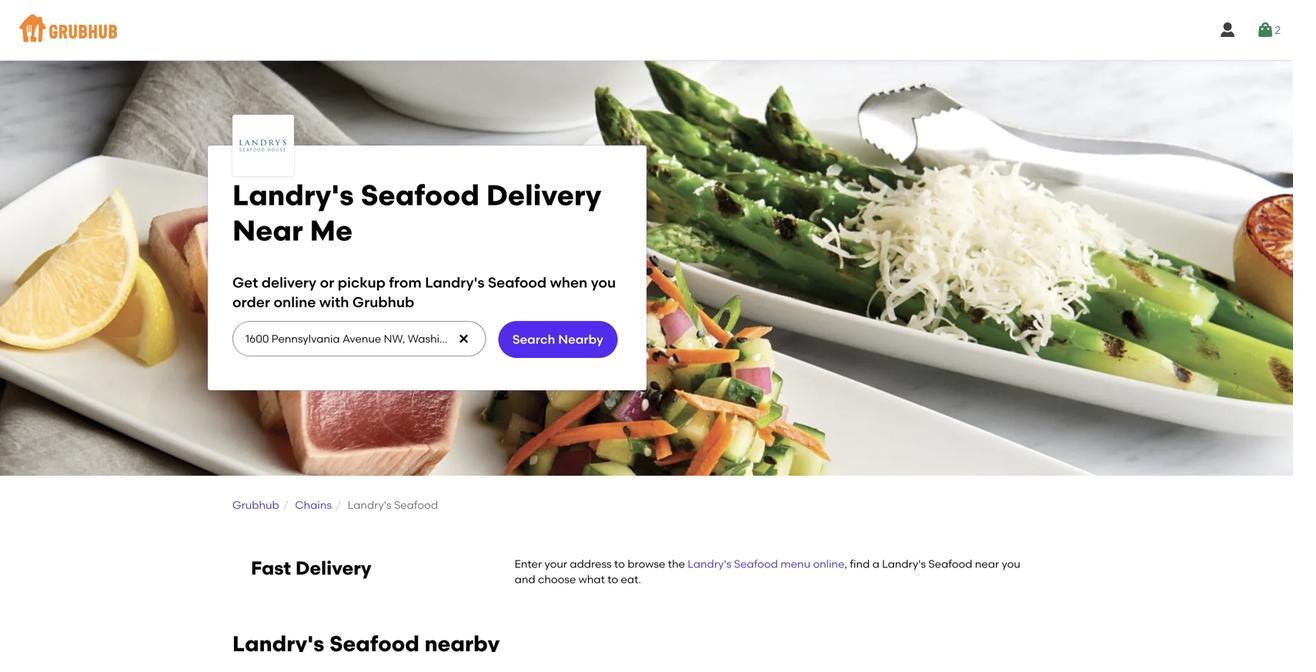 Task type: locate. For each thing, give the bounding box(es) containing it.
0 vertical spatial svg image
[[1257, 21, 1276, 39]]

online left find
[[814, 557, 845, 571]]

with
[[320, 294, 349, 311]]

online
[[274, 294, 316, 311], [814, 557, 845, 571]]

0 horizontal spatial you
[[591, 274, 616, 291]]

0 horizontal spatial delivery
[[296, 557, 372, 579]]

2 vertical spatial to
[[608, 573, 619, 586]]

1 vertical spatial delivery
[[296, 557, 372, 579]]

landry's seafood delivery near me
[[233, 178, 602, 248]]

to inside "button"
[[1154, 467, 1165, 480]]

1 vertical spatial you
[[1002, 557, 1021, 571]]

0 vertical spatial delivery
[[487, 178, 602, 213]]

proceed to checkout
[[1107, 467, 1219, 480]]

landry's seafood
[[348, 499, 438, 512]]

landry's
[[233, 178, 354, 213], [425, 274, 485, 291], [348, 499, 392, 512], [688, 557, 732, 571], [883, 557, 926, 571]]

delivery
[[262, 274, 317, 291]]

grubhub
[[353, 294, 415, 311], [233, 499, 279, 512]]

fast delivery
[[251, 557, 372, 579]]

seafood
[[361, 178, 480, 213], [488, 274, 547, 291], [394, 499, 438, 512], [734, 557, 778, 571], [929, 557, 973, 571]]

seafood inside get delivery or pickup from landry's seafood when you order online with grubhub
[[488, 274, 547, 291]]

to up eat.
[[615, 557, 625, 571]]

0 horizontal spatial grubhub
[[233, 499, 279, 512]]

0 vertical spatial grubhub
[[353, 294, 415, 311]]

1 vertical spatial svg image
[[458, 333, 470, 345]]

1 horizontal spatial grubhub
[[353, 294, 415, 311]]

0 vertical spatial online
[[274, 294, 316, 311]]

delivery inside landry's seafood delivery near me
[[487, 178, 602, 213]]

1 horizontal spatial svg image
[[1257, 21, 1276, 39]]

you inside get delivery or pickup from landry's seafood when you order online with grubhub
[[591, 274, 616, 291]]

landry's up near
[[233, 178, 354, 213]]

svg image
[[1257, 21, 1276, 39], [458, 333, 470, 345]]

landry's right the a
[[883, 557, 926, 571]]

grubhub inside get delivery or pickup from landry's seafood when you order online with grubhub
[[353, 294, 415, 311]]

to inside , find a landry's seafood near you and choose what to eat.
[[608, 573, 619, 586]]

you
[[591, 274, 616, 291], [1002, 557, 1021, 571]]

address
[[570, 557, 612, 571]]

proceed
[[1107, 467, 1151, 480]]

to
[[1154, 467, 1165, 480], [615, 557, 625, 571], [608, 573, 619, 586]]

0 vertical spatial to
[[1154, 467, 1165, 480]]

0 vertical spatial you
[[591, 274, 616, 291]]

pickup
[[338, 274, 386, 291]]

svg image right svg image
[[1257, 21, 1276, 39]]

grubhub down pickup
[[353, 294, 415, 311]]

online inside get delivery or pickup from landry's seafood when you order online with grubhub
[[274, 294, 316, 311]]

the
[[668, 557, 685, 571]]

to left eat.
[[608, 573, 619, 586]]

your
[[545, 557, 568, 571]]

to right proceed
[[1154, 467, 1165, 480]]

enter your address to browse the landry's seafood menu online
[[515, 557, 845, 571]]

delivery
[[487, 178, 602, 213], [296, 557, 372, 579]]

svg image down get delivery or pickup from landry's seafood when you order online with grubhub
[[458, 333, 470, 345]]

landry's inside get delivery or pickup from landry's seafood when you order online with grubhub
[[425, 274, 485, 291]]

a
[[873, 557, 880, 571]]

enter
[[515, 557, 542, 571]]

what
[[579, 573, 605, 586]]

0 horizontal spatial online
[[274, 294, 316, 311]]

1 horizontal spatial you
[[1002, 557, 1021, 571]]

when
[[550, 274, 588, 291]]

grubhub left chains
[[233, 499, 279, 512]]

from
[[389, 274, 422, 291]]

landry's right from
[[425, 274, 485, 291]]

you right when
[[591, 274, 616, 291]]

1 vertical spatial online
[[814, 557, 845, 571]]

1 horizontal spatial online
[[814, 557, 845, 571]]

online down delivery
[[274, 294, 316, 311]]

1 horizontal spatial delivery
[[487, 178, 602, 213]]

, find a landry's seafood near you and choose what to eat.
[[515, 557, 1021, 586]]

grubhub link
[[233, 499, 279, 512]]

Search Address search field
[[233, 322, 485, 356]]

you right near
[[1002, 557, 1021, 571]]



Task type: describe. For each thing, give the bounding box(es) containing it.
2 button
[[1257, 16, 1282, 44]]

main navigation navigation
[[0, 0, 1294, 60]]

proceed to checkout button
[[1060, 459, 1266, 487]]

svg image
[[1219, 21, 1238, 39]]

svg image inside 2 button
[[1257, 21, 1276, 39]]

landry's seafood logo image
[[239, 121, 288, 170]]

fast
[[251, 557, 291, 579]]

and
[[515, 573, 536, 586]]

search nearby
[[513, 332, 604, 347]]

near
[[233, 214, 303, 248]]

chains
[[295, 499, 332, 512]]

search nearby button
[[499, 321, 618, 358]]

near
[[976, 557, 1000, 571]]

landry's seafood menu online link
[[688, 557, 845, 571]]

2
[[1276, 23, 1282, 36]]

choose
[[538, 573, 576, 586]]

0 horizontal spatial svg image
[[458, 333, 470, 345]]

chains link
[[295, 499, 332, 512]]

1 vertical spatial to
[[615, 557, 625, 571]]

menu
[[781, 557, 811, 571]]

seafood inside landry's seafood delivery near me
[[361, 178, 480, 213]]

1 vertical spatial grubhub
[[233, 499, 279, 512]]

order
[[233, 294, 270, 311]]

find
[[850, 557, 870, 571]]

nearby
[[559, 332, 604, 347]]

or
[[320, 274, 335, 291]]

,
[[845, 557, 848, 571]]

browse
[[628, 557, 666, 571]]

seafood inside , find a landry's seafood near you and choose what to eat.
[[929, 557, 973, 571]]

landry's inside , find a landry's seafood near you and choose what to eat.
[[883, 557, 926, 571]]

landry's right the
[[688, 557, 732, 571]]

checkout
[[1167, 467, 1219, 480]]

me
[[310, 214, 353, 248]]

landry's right 'chains' link
[[348, 499, 392, 512]]

landry's inside landry's seafood delivery near me
[[233, 178, 354, 213]]

eat.
[[621, 573, 641, 586]]

get delivery or pickup from landry's seafood when you order online with grubhub
[[233, 274, 616, 311]]

search
[[513, 332, 556, 347]]

get
[[233, 274, 258, 291]]

you inside , find a landry's seafood near you and choose what to eat.
[[1002, 557, 1021, 571]]



Task type: vqa. For each thing, say whether or not it's contained in the screenshot.
below
no



